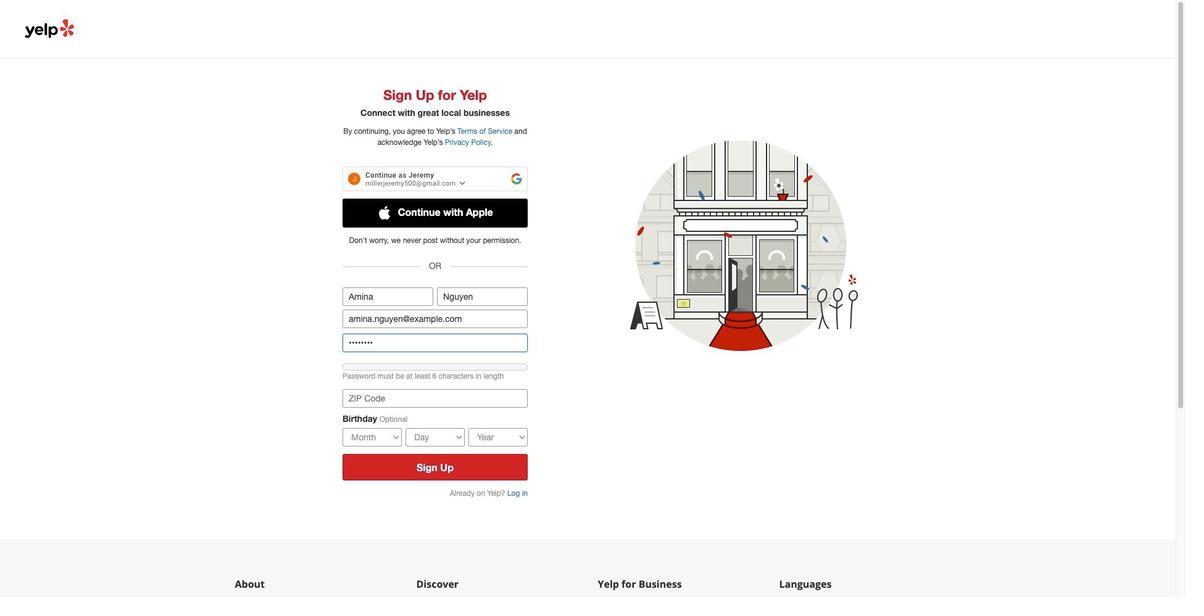 Task type: vqa. For each thing, say whether or not it's contained in the screenshot.
first business? from the left
no



Task type: locate. For each thing, give the bounding box(es) containing it.
First Name text field
[[343, 288, 433, 306]]

ZIP Code text field
[[343, 390, 528, 408]]



Task type: describe. For each thing, give the bounding box(es) containing it.
Last Name text field
[[437, 288, 528, 306]]

Email email field
[[343, 310, 528, 329]]

Password password field
[[343, 334, 528, 353]]



